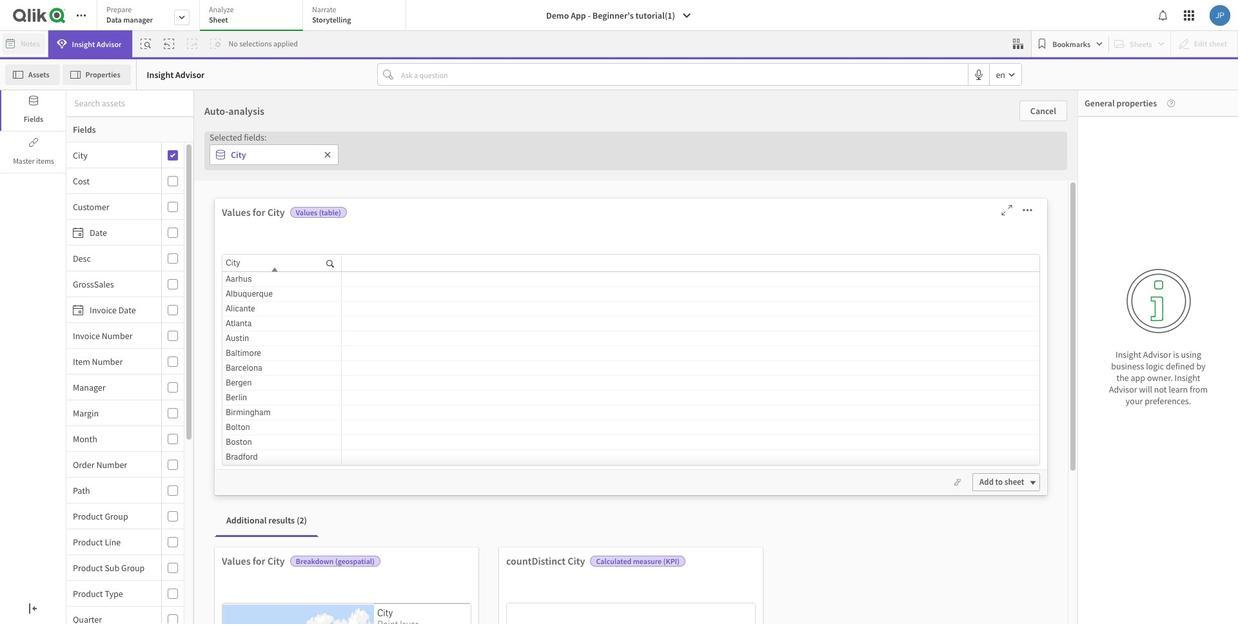 Task type: locate. For each thing, give the bounding box(es) containing it.
product down help 'icon'
[[1175, 141, 1213, 154]]

sub
[[105, 562, 119, 574]]

insight down step back 'image'
[[147, 69, 174, 80]]

number right item
[[92, 356, 123, 367]]

using up the learn
[[1181, 349, 1202, 361]]

top inside icon in the top right and selecting the sheet that you want to explore.
[[672, 469, 693, 488]]

applied
[[273, 39, 298, 48]]

from inside navigate from sheet to sheet using the
[[692, 387, 721, 406]]

add to sheet
[[980, 477, 1025, 488]]

navigate inside in the top right. navigate to a specific sheet by selecting the
[[670, 427, 725, 446]]

0 horizontal spatial is
[[788, 234, 798, 252]]

of right the all
[[712, 174, 724, 193]]

group inside application
[[1215, 141, 1238, 154]]

the left icon.
[[694, 532, 714, 551]]

1 horizontal spatial sales
[[1081, 141, 1106, 154]]

1 vertical spatial date
[[118, 304, 136, 316]]

menu
[[66, 143, 194, 624]]

1 vertical spatial a
[[743, 427, 751, 446]]

invoice
[[1126, 141, 1160, 154], [90, 304, 117, 316], [73, 330, 100, 342]]

Note title text field
[[10, 125, 608, 146]]

tab list containing prepare
[[97, 0, 411, 32]]

from right the learn
[[1190, 384, 1208, 395]]

you
[[695, 154, 717, 173], [700, 489, 722, 508]]

0 vertical spatial app
[[791, 313, 815, 332]]

of
[[712, 174, 724, 193], [793, 333, 807, 352]]

Ask a question text field
[[399, 64, 968, 85]]

by inside clear your selections by selecting the
[[766, 509, 781, 528]]

selecting up the explore.
[[754, 469, 810, 488]]

the down . in the bottom right of the page
[[672, 407, 692, 426]]

prepare data manager
[[106, 5, 153, 25]]

contains
[[1093, 600, 1125, 611]]

the up charts
[[763, 214, 784, 233]]

filters
[[787, 214, 822, 233]]

selections down charts
[[765, 254, 828, 272]]

charts
[[745, 234, 785, 252]]

navigate down sheets
[[635, 387, 689, 406]]

1 horizontal spatial @
[[42, 65, 52, 80]]

product group button
[[66, 511, 159, 522]]

0 vertical spatial a
[[709, 273, 716, 292]]

invoice date
[[90, 304, 136, 316]]

navigate down navigate from sheet to sheet using the
[[670, 427, 725, 446]]

this inside continue to explore this app by interacting with the rest of the sheets
[[764, 313, 789, 332]]

is down filters
[[788, 234, 798, 252]]

item number
[[73, 356, 123, 367]]

en button
[[990, 64, 1022, 85]]

try
[[719, 273, 736, 292]]

0 horizontal spatial app
[[791, 313, 815, 332]]

properties
[[1117, 97, 1157, 109]]

a left try
[[709, 273, 716, 292]]

that up connects
[[667, 154, 692, 173]]

interacting
[[635, 333, 706, 352]]

to right want
[[759, 489, 772, 508]]

ahead
[[635, 194, 672, 213]]

values for city
[[222, 206, 285, 219], [222, 555, 285, 568]]

0 horizontal spatial sales
[[626, 90, 652, 104]]

1 vertical spatial you
[[700, 489, 722, 508]]

properties button
[[62, 64, 131, 85]]

0 horizontal spatial @
[[10, 156, 18, 168]]

1 horizontal spatial top
[[815, 407, 836, 426]]

sheet right add
[[1005, 477, 1025, 488]]

margin down ask a question text field in the top of the page
[[673, 90, 706, 104]]

tab list
[[97, 0, 411, 32]]

Note Body text field
[[10, 146, 608, 508]]

the inside 'now that you see how qlik sense connects all of your data, go ahead and explore this sheet by making selections in the filters above. clicking in charts is another way to make selections so give that a try too!'
[[763, 214, 784, 233]]

back image
[[10, 68, 21, 78]]

selections right no on the left of the page
[[239, 39, 272, 48]]

top up icon at the bottom of page
[[815, 407, 836, 426]]

that left can
[[1212, 600, 1227, 611]]

to down navigate from sheet to sheet using the
[[728, 427, 741, 446]]

app inside insight advisor is using business logic defined by the app owner. insight advisor will not learn from your preferences.
[[1131, 372, 1146, 384]]

2 vertical spatial number
[[96, 459, 127, 471]]

1 vertical spatial for
[[253, 555, 265, 568]]

1 horizontal spatial your
[[727, 174, 755, 193]]

1 horizontal spatial from
[[1190, 384, 1208, 395]]

0 horizontal spatial date
[[90, 227, 107, 238]]

using up right.
[[635, 407, 669, 426]]

this up rest
[[764, 313, 789, 332]]

fields:
[[244, 132, 267, 143]]

@ left items
[[10, 156, 18, 168]]

1 horizontal spatial date
[[118, 304, 136, 316]]

step back image
[[164, 39, 174, 49]]

icon in the top right and selecting the sheet that you want to explore.
[[635, 449, 836, 508]]

invoice up invoice number
[[90, 304, 117, 316]]

top left right at bottom
[[672, 469, 693, 488]]

0 vertical spatial insight advisor
[[72, 39, 122, 49]]

1 vertical spatial @
[[10, 156, 18, 168]]

continue to explore this app by interacting with the rest of the sheets
[[635, 313, 833, 372]]

0 horizontal spatial a
[[709, 273, 716, 292]]

demo app - beginner's tutorial(1) button
[[539, 5, 700, 26]]

city menu item
[[66, 143, 184, 168]]

1 vertical spatial selecting
[[754, 469, 810, 488]]

is
[[788, 234, 798, 252], [1173, 349, 1180, 361]]

sales left "per"
[[1081, 141, 1106, 154]]

now
[[635, 154, 664, 173]]

0 vertical spatial sales
[[626, 90, 652, 104]]

2 vertical spatial and
[[728, 469, 751, 488]]

1 for from the top
[[253, 206, 265, 219]]

margin menu item
[[66, 401, 184, 426]]

number for invoice number
[[102, 330, 133, 342]]

grid
[[223, 255, 1040, 495]]

1 vertical spatial number
[[92, 356, 123, 367]]

1 horizontal spatial margin
[[673, 90, 706, 104]]

using inside navigate from sheet to sheet using the
[[635, 407, 669, 426]]

1 vertical spatial this
[[764, 313, 789, 332]]

order number
[[73, 459, 127, 471]]

of right rest
[[793, 333, 807, 352]]

selecting inside icon in the top right and selecting the sheet that you want to explore.
[[754, 469, 810, 488]]

0 vertical spatial invoice
[[1126, 141, 1160, 154]]

analysis
[[229, 104, 264, 117]]

top
[[815, 407, 836, 426], [672, 469, 693, 488]]

qlik
[[774, 154, 799, 173]]

1 horizontal spatial and
[[675, 194, 698, 213]]

0 horizontal spatial from
[[692, 387, 721, 406]]

master
[[13, 156, 35, 166]]

number down invoice date
[[102, 330, 133, 342]]

number down 'month' button
[[96, 459, 127, 471]]

to inside icon in the top right and selecting the sheet that you want to explore.
[[759, 489, 772, 508]]

0 vertical spatial values for city
[[222, 206, 285, 219]]

beginner's
[[593, 10, 634, 21]]

2 vertical spatial your
[[670, 509, 698, 528]]

manager
[[123, 15, 153, 25]]

1 vertical spatial your
[[1126, 395, 1143, 407]]

is inside insight advisor is using business logic defined by the app owner. insight advisor will not learn from your preferences.
[[1173, 349, 1180, 361]]

fields
[[24, 114, 43, 124], [73, 124, 96, 135]]

and down ask a question text field in the top of the page
[[654, 90, 671, 104]]

can
[[1229, 600, 1238, 611]]

product
[[721, 90, 759, 104], [1175, 141, 1213, 154], [1041, 363, 1078, 377], [73, 511, 103, 522], [73, 536, 103, 548], [73, 562, 103, 574], [73, 588, 103, 600]]

how
[[744, 154, 771, 173]]

insight advisor button
[[48, 30, 133, 57]]

insight advisor down step back 'image'
[[147, 69, 205, 80]]

date menu item
[[66, 220, 184, 246]]

product inside 'menu item'
[[73, 562, 103, 574]]

0 vertical spatial of
[[712, 174, 724, 193]]

product left line
[[73, 536, 103, 548]]

and up want
[[728, 469, 751, 488]]

path menu item
[[66, 478, 184, 504]]

0 horizontal spatial fields
[[24, 114, 43, 124]]

to up with
[[697, 313, 711, 332]]

invoice right "per"
[[1126, 141, 1160, 154]]

for down additional results (2) button
[[253, 555, 265, 568]]

0 vertical spatial and
[[654, 90, 671, 104]]

2 horizontal spatial your
[[1126, 395, 1143, 407]]

1 horizontal spatial using
[[1181, 349, 1202, 361]]

you up the all
[[695, 154, 717, 173]]

grid containing city
[[223, 255, 1040, 495]]

to inside in the top right. navigate to a specific sheet by selecting the
[[728, 427, 741, 446]]

your
[[727, 174, 755, 193], [1126, 395, 1143, 407], [670, 509, 698, 528]]

in up specific
[[777, 407, 789, 426]]

selections down want
[[701, 509, 764, 528]]

* the data set contains negative or zero values that can
[[1041, 600, 1238, 611]]

1 horizontal spatial fields
[[73, 124, 96, 135]]

deselect field image
[[324, 151, 332, 159]]

2 for from the top
[[253, 555, 265, 568]]

number inside "menu item"
[[96, 459, 127, 471]]

to right add
[[996, 477, 1003, 488]]

selecting inside clear your selections by selecting the
[[635, 532, 691, 551]]

@ left toggle formatting icon
[[42, 65, 52, 80]]

fields up master items
[[24, 114, 43, 124]]

2 values for city from the top
[[222, 555, 285, 568]]

breakdown (geospatial)
[[296, 557, 375, 566]]

fields down "underline" image at the left of the page
[[73, 124, 96, 135]]

1 vertical spatial is
[[1173, 349, 1180, 361]]

1 vertical spatial sales
[[1081, 141, 1106, 154]]

0 vertical spatial explore
[[701, 194, 747, 213]]

insight up toggle formatting element on the top left of page
[[72, 39, 95, 49]]

number for order number
[[96, 459, 127, 471]]

1 horizontal spatial insight advisor
[[147, 69, 205, 80]]

values for breakdown (geospatial)
[[222, 555, 251, 568]]

explore up with
[[713, 313, 761, 332]]

by inside 'now that you see how qlik sense connects all of your data, go ahead and explore this sheet by making selections in the filters above. clicking in charts is another way to make selections so give that a try too!'
[[813, 194, 828, 213]]

general properties
[[1085, 97, 1157, 109]]

bolton
[[226, 422, 250, 433]]

explore down the all
[[701, 194, 747, 213]]

aarhus
[[226, 273, 252, 284]]

by inside in the top right. navigate to a specific sheet by selecting the
[[635, 449, 649, 468]]

full screen image
[[997, 204, 1018, 217]]

product down path
[[73, 511, 103, 522]]

1 vertical spatial of
[[793, 333, 807, 352]]

for left the values (table) at the left top of page
[[253, 206, 265, 219]]

sheet up icon at the bottom of page
[[804, 427, 839, 446]]

your down see
[[727, 174, 755, 193]]

to up icons
[[761, 387, 774, 406]]

product line button
[[66, 536, 159, 548]]

month
[[73, 433, 97, 445]]

advisor inside dropdown button
[[97, 39, 122, 49]]

0 horizontal spatial margin
[[73, 407, 99, 419]]

1 vertical spatial app
[[1131, 372, 1146, 384]]

0 horizontal spatial insight advisor
[[72, 39, 122, 49]]

2 vertical spatial selecting
[[635, 532, 691, 551]]

1 vertical spatial top
[[672, 469, 693, 488]]

product type menu item
[[66, 581, 184, 607]]

product left type
[[73, 588, 103, 600]]

0 horizontal spatial top
[[672, 469, 693, 488]]

0 vertical spatial navigate
[[635, 387, 689, 406]]

0 vertical spatial this
[[750, 194, 773, 213]]

properties
[[86, 69, 120, 79]]

menu containing city
[[66, 143, 194, 624]]

sheet inside add to sheet button
[[1005, 477, 1025, 488]]

sheet
[[776, 194, 810, 213], [724, 387, 758, 406], [777, 387, 811, 406], [804, 427, 839, 446], [1005, 477, 1025, 488], [635, 489, 669, 508]]

0 vertical spatial selecting
[[652, 449, 708, 468]]

that down right at bottom
[[672, 489, 697, 508]]

1 vertical spatial and
[[675, 194, 698, 213]]

1 horizontal spatial a
[[743, 427, 751, 446]]

selecting
[[652, 449, 708, 468], [754, 469, 810, 488], [635, 532, 691, 551]]

from
[[1190, 384, 1208, 395], [692, 387, 721, 406]]

to up try
[[714, 254, 726, 272]]

a inside 'now that you see how qlik sense connects all of your data, go ahead and explore this sheet by making selections in the filters above. clicking in charts is another way to make selections so give that a try too!'
[[709, 273, 716, 292]]

and inside 'now that you see how qlik sense connects all of your data, go ahead and explore this sheet by making selections in the filters above. clicking in charts is another way to make selections so give that a try too!'
[[675, 194, 698, 213]]

date inside invoice date menu item
[[118, 304, 136, 316]]

sales down ask a question text field in the top of the page
[[626, 90, 652, 104]]

invoice up item
[[73, 330, 100, 342]]

the left will
[[1117, 372, 1129, 384]]

master items button
[[0, 132, 66, 173], [1, 132, 66, 173]]

selecting up (kpi)
[[635, 532, 691, 551]]

toggle formatting image
[[68, 68, 78, 78]]

austin
[[226, 333, 249, 344]]

sheet down go
[[776, 194, 810, 213]]

by inside insight advisor is using business logic defined by the app owner. insight advisor will not learn from your preferences.
[[1197, 361, 1206, 372]]

app
[[791, 313, 815, 332], [1131, 372, 1146, 384]]

a down icons
[[743, 427, 751, 446]]

go
[[791, 174, 807, 193]]

date inside date menu item
[[90, 227, 107, 238]]

2 horizontal spatial and
[[728, 469, 751, 488]]

0 vertical spatial using
[[1181, 349, 1202, 361]]

1 horizontal spatial is
[[1173, 349, 1180, 361]]

in up clear
[[635, 469, 646, 488]]

2 vertical spatial invoice
[[73, 330, 100, 342]]

1 vertical spatial navigate
[[670, 427, 725, 446]]

in inside in the top right. navigate to a specific sheet by selecting the
[[777, 407, 789, 426]]

defined
[[1166, 361, 1195, 372]]

product for product sub group
[[73, 562, 103, 574]]

invoice inside application
[[1126, 141, 1160, 154]]

0 vertical spatial your
[[727, 174, 755, 193]]

a inside in the top right. navigate to a specific sheet by selecting the
[[743, 427, 751, 446]]

this down the data,
[[750, 194, 773, 213]]

0 vertical spatial top
[[815, 407, 836, 426]]

cancel button
[[1020, 101, 1068, 121]]

product treemap * the data set contains negative or zero values that cannot be shown in this chart. application
[[1034, 356, 1238, 619]]

@ button
[[37, 63, 57, 83]]

0 vertical spatial number
[[102, 330, 133, 342]]

1 horizontal spatial app
[[1131, 372, 1146, 384]]

@ inside "text box"
[[10, 156, 18, 168]]

the left rest
[[741, 333, 762, 352]]

additional results (2) button
[[216, 506, 317, 537]]

application
[[0, 0, 1238, 624], [625, 134, 850, 619]]

selecting up right at bottom
[[652, 449, 708, 468]]

customer button
[[66, 201, 159, 213]]

insight left logic on the right of page
[[1116, 349, 1142, 361]]

1 vertical spatial explore
[[713, 313, 761, 332]]

selections tool image
[[1014, 39, 1024, 49]]

product left sub
[[73, 562, 103, 574]]

countdistinct
[[506, 555, 566, 568]]

that
[[667, 154, 692, 173], [681, 273, 706, 292], [672, 489, 697, 508], [1212, 600, 1227, 611]]

barcelona
[[226, 363, 262, 373]]

date down grosssales menu item
[[118, 304, 136, 316]]

to inside add to sheet button
[[996, 477, 1003, 488]]

will
[[1139, 384, 1153, 395]]

1 vertical spatial invoice
[[90, 304, 117, 316]]

your right clear
[[670, 509, 698, 528]]

0 horizontal spatial your
[[670, 509, 698, 528]]

insight
[[72, 39, 95, 49], [147, 69, 174, 80], [1116, 349, 1142, 361], [1175, 372, 1201, 384]]

sheet inside 'now that you see how qlik sense connects all of your data, go ahead and explore this sheet by making selections in the filters above. clicking in charts is another way to make selections so give that a try too!'
[[776, 194, 810, 213]]

advisor down data
[[97, 39, 122, 49]]

to inside navigate from sheet to sheet using the
[[761, 387, 774, 406]]

your left the not
[[1126, 395, 1143, 407]]

insight advisor down data
[[72, 39, 122, 49]]

the inside navigate from sheet to sheet using the
[[672, 407, 692, 426]]

advisor up auto-
[[175, 69, 205, 80]]

. press space to sort on this column. element
[[342, 255, 1039, 272]]

countdistinct city
[[506, 555, 585, 568]]

margin up month
[[73, 407, 99, 419]]

invoice for number
[[73, 330, 100, 342]]

in up charts
[[749, 214, 761, 233]]

1 vertical spatial values for city
[[222, 555, 285, 568]]

you down right at bottom
[[700, 489, 722, 508]]

0 vertical spatial @
[[42, 65, 52, 80]]

master items
[[13, 156, 54, 166]]

0 vertical spatial is
[[788, 234, 798, 252]]

product left treemap
[[1041, 363, 1078, 377]]

en
[[996, 69, 1006, 80]]

0 vertical spatial you
[[695, 154, 717, 173]]

james peterson image
[[1210, 5, 1231, 26]]

insight inside dropdown button
[[72, 39, 95, 49]]

1 horizontal spatial of
[[793, 333, 807, 352]]

another
[[635, 254, 683, 272]]

search image
[[326, 257, 334, 269]]

insight right owner.
[[1175, 372, 1201, 384]]

from up in the top right. navigate to a specific sheet by selecting the
[[692, 387, 721, 406]]

sheet up clear
[[635, 489, 669, 508]]

margin inside menu item
[[73, 407, 99, 419]]

0 vertical spatial for
[[253, 206, 265, 219]]

navigate
[[635, 387, 689, 406], [670, 427, 725, 446]]

0 horizontal spatial of
[[712, 174, 724, 193]]

0 vertical spatial date
[[90, 227, 107, 238]]

1 vertical spatial using
[[635, 407, 669, 426]]

1 vertical spatial margin
[[73, 407, 99, 419]]

0 horizontal spatial using
[[635, 407, 669, 426]]

customer
[[73, 201, 109, 213]]

bold element
[[45, 91, 63, 106]]

manager
[[73, 382, 106, 393]]

and down the all
[[675, 194, 698, 213]]

1 values for city from the top
[[222, 206, 285, 219]]

product for product treemap
[[1041, 363, 1078, 377]]

product for product line
[[73, 536, 103, 548]]

manager menu item
[[66, 375, 184, 401]]

help image
[[1157, 99, 1175, 107]]

1 vertical spatial insight advisor
[[147, 69, 205, 80]]

this
[[750, 194, 773, 213], [764, 313, 789, 332]]

clicking
[[678, 234, 728, 252]]

in
[[749, 214, 761, 233], [731, 234, 742, 252], [777, 407, 789, 426], [635, 469, 646, 488]]

additional
[[226, 515, 267, 527]]

your inside insight advisor is using business logic defined by the app owner. insight advisor will not learn from your preferences.
[[1126, 395, 1143, 407]]

the down icon at the bottom of page
[[813, 469, 833, 488]]

product inside "menu item"
[[73, 536, 103, 548]]

date down customer
[[90, 227, 107, 238]]

bookmarks button
[[1035, 34, 1106, 54]]

product group menu item
[[66, 504, 184, 530]]

is right logic on the right of page
[[1173, 349, 1180, 361]]



Task type: vqa. For each thing, say whether or not it's contained in the screenshot.
URL
no



Task type: describe. For each thing, give the bounding box(es) containing it.
selections up clicking
[[683, 214, 746, 233]]

berlin
[[226, 392, 247, 403]]

underline image
[[85, 95, 93, 103]]

making
[[635, 214, 681, 233]]

@ inside @ button
[[42, 65, 52, 80]]

data
[[106, 15, 122, 25]]

birmingham
[[226, 407, 271, 418]]

learn
[[1169, 384, 1188, 395]]

invoice date button
[[66, 304, 159, 316]]

add to sheet button
[[973, 474, 1040, 492]]

so
[[635, 273, 650, 292]]

negative
[[1126, 600, 1158, 611]]

order
[[73, 459, 95, 471]]

0 vertical spatial margin
[[673, 90, 706, 104]]

group inside menu item
[[105, 511, 128, 522]]

sheet
[[209, 15, 228, 25]]

product group
[[73, 511, 128, 522]]

zero
[[1169, 600, 1184, 611]]

cost menu item
[[66, 168, 184, 194]]

product for product type
[[73, 588, 103, 600]]

icon
[[809, 449, 836, 468]]

additional results (2)
[[226, 515, 307, 527]]

all
[[695, 174, 709, 193]]

smart search image
[[141, 39, 151, 49]]

bergen
[[226, 377, 252, 388]]

per
[[1108, 141, 1123, 154]]

explore inside 'now that you see how qlik sense connects all of your data, go ahead and explore this sheet by making selections in the filters above. clicking in charts is another way to make selections so give that a try too!'
[[701, 194, 747, 213]]

city inside city menu item
[[73, 149, 88, 161]]

invoice number menu item
[[66, 323, 184, 349]]

sheet up icons
[[724, 387, 758, 406]]

advisor left will
[[1109, 384, 1138, 395]]

the right rest
[[810, 333, 832, 352]]

values (table)
[[296, 208, 341, 217]]

in up make at top right
[[731, 234, 742, 252]]

top inside in the top right. navigate to a specific sheet by selecting the
[[815, 407, 836, 426]]

analyze
[[209, 5, 234, 14]]

to inside continue to explore this app by interacting with the rest of the sheets
[[697, 313, 711, 332]]

the inside insight advisor is using business logic defined by the app owner. insight advisor will not learn from your preferences.
[[1117, 372, 1129, 384]]

quarter menu item
[[66, 607, 184, 624]]

product line menu item
[[66, 530, 184, 555]]

boston
[[226, 437, 252, 448]]

grosssales button
[[66, 278, 159, 290]]

that down . press space to sort on this column. "element"
[[681, 273, 706, 292]]

values for city for values (table)
[[222, 206, 285, 219]]

set
[[1080, 600, 1091, 611]]

or
[[1160, 600, 1167, 611]]

Search assets text field
[[66, 92, 194, 115]]

sheet inside in the top right. navigate to a specific sheet by selecting the
[[804, 427, 839, 446]]

the
[[1046, 600, 1060, 611]]

personal
[[26, 606, 60, 618]]

order number menu item
[[66, 452, 184, 478]]

above.
[[635, 234, 675, 252]]

too!
[[739, 273, 764, 292]]

connects
[[635, 174, 692, 193]]

values for city for breakdown (geospatial)
[[222, 555, 285, 568]]

analyze sheet
[[209, 5, 234, 25]]

path
[[73, 485, 90, 496]]

grosssales menu item
[[66, 272, 184, 297]]

in inside icon in the top right and selecting the sheet that you want to explore.
[[635, 469, 646, 488]]

invoice number
[[73, 330, 133, 342]]

item number button
[[66, 356, 159, 367]]

more image
[[1018, 204, 1038, 217]]

your inside 'now that you see how qlik sense connects all of your data, go ahead and explore this sheet by making selections in the filters above. clicking in charts is another way to make selections so give that a try too!'
[[727, 174, 755, 193]]

product for product group
[[73, 511, 103, 522]]

add
[[980, 477, 994, 488]]

the up right at bottom
[[711, 449, 731, 468]]

to inside 'now that you see how qlik sense connects all of your data, go ahead and explore this sheet by making selections in the filters above. clicking in charts is another way to make selections so give that a try too!'
[[714, 254, 726, 272]]

auto-analysis
[[204, 104, 264, 117]]

month menu item
[[66, 426, 184, 452]]

clear your selections by selecting the
[[635, 509, 781, 551]]

see
[[720, 154, 741, 173]]

(geospatial)
[[335, 557, 375, 566]]

by inside continue to explore this app by interacting with the rest of the sheets
[[818, 313, 833, 332]]

1 master items button from the left
[[0, 132, 66, 173]]

business
[[1112, 361, 1145, 372]]

no selections applied
[[229, 39, 298, 48]]

right.
[[635, 427, 667, 446]]

you inside icon in the top right and selecting the sheet that you want to explore.
[[700, 489, 722, 508]]

explore inside continue to explore this app by interacting with the rest of the sheets
[[713, 313, 761, 332]]

the up specific
[[792, 407, 812, 426]]

.
[[677, 353, 681, 372]]

collapse element
[[567, 63, 593, 83]]

(2)
[[297, 515, 307, 527]]

product down ask a question text field in the top of the page
[[721, 90, 759, 104]]

insight advisor inside dropdown button
[[72, 39, 122, 49]]

selections inside clear your selections by selecting the
[[701, 509, 764, 528]]

using inside insight advisor is using business logic defined by the app owner. insight advisor will not learn from your preferences.
[[1181, 349, 1202, 361]]

product sub group button
[[66, 562, 159, 574]]

*
[[1041, 600, 1045, 611]]

that inside icon in the top right and selecting the sheet that you want to explore.
[[672, 489, 697, 508]]

group inside 'menu item'
[[121, 562, 145, 574]]

navigate inside navigate from sheet to sheet using the
[[635, 387, 689, 406]]

auto-
[[204, 104, 229, 117]]

bradford
[[226, 452, 258, 462]]

product sub group
[[73, 562, 145, 574]]

make
[[729, 254, 762, 272]]

that inside application
[[1212, 600, 1227, 611]]

assets button
[[5, 64, 60, 85]]

manager button
[[66, 382, 159, 393]]

alicante
[[226, 303, 255, 314]]

average
[[1041, 141, 1078, 154]]

invoice for date
[[90, 304, 117, 316]]

for for values (table)
[[253, 206, 265, 219]]

app inside continue to explore this app by interacting with the rest of the sheets
[[791, 313, 815, 332]]

product type
[[73, 588, 123, 600]]

product sub group menu item
[[66, 555, 184, 581]]

calculated
[[596, 557, 632, 566]]

the inside clear your selections by selecting the
[[694, 532, 714, 551]]

for for breakdown (geospatial)
[[253, 555, 265, 568]]

app
[[571, 10, 586, 21]]

now that you see how qlik sense connects all of your data, go ahead and explore this sheet by making selections in the filters above. clicking in charts is another way to make selections so give that a try too!
[[635, 154, 840, 292]]

italic image
[[67, 95, 75, 103]]

order number button
[[66, 459, 159, 471]]

and inside icon in the top right and selecting the sheet that you want to explore.
[[728, 469, 751, 488]]

from inside insight advisor is using business logic defined by the app owner. insight advisor will not learn from your preferences.
[[1190, 384, 1208, 395]]

values for values (table)
[[222, 206, 251, 219]]

baltimore
[[226, 348, 261, 359]]

(table)
[[319, 208, 341, 217]]

0 horizontal spatial and
[[654, 90, 671, 104]]

customer menu item
[[66, 194, 184, 220]]

data,
[[757, 174, 788, 193]]

-
[[588, 10, 591, 21]]

item number menu item
[[66, 349, 184, 375]]

values
[[1186, 600, 1210, 611]]

2 master items button from the left
[[1, 132, 66, 173]]

logic
[[1146, 361, 1164, 372]]

sheet up specific
[[777, 387, 811, 406]]

no
[[229, 39, 238, 48]]

sense
[[802, 154, 840, 173]]

of inside continue to explore this app by interacting with the rest of the sheets
[[793, 333, 807, 352]]

toggle formatting element
[[62, 63, 88, 83]]

insight advisor is using business logic defined by the app owner. insight advisor will not learn from your preferences.
[[1109, 349, 1208, 407]]

desc menu item
[[66, 246, 184, 272]]

your inside clear your selections by selecting the
[[670, 509, 698, 528]]

selecting inside in the top right. navigate to a specific sheet by selecting the
[[652, 449, 708, 468]]

by inside application
[[1162, 141, 1173, 154]]

not
[[1154, 384, 1167, 395]]

items
[[36, 156, 54, 166]]

sheet inside icon in the top right and selecting the sheet that you want to explore.
[[635, 489, 669, 508]]

navigate from sheet to sheet using the
[[635, 387, 811, 426]]

assets
[[28, 69, 49, 79]]

invoice date menu item
[[66, 297, 184, 323]]

of inside 'now that you see how qlik sense connects all of your data, go ahead and explore this sheet by making selections in the filters above. clicking in charts is another way to make selections so give that a try too!'
[[712, 174, 724, 193]]

advisor up owner.
[[1144, 349, 1172, 361]]

invoice number button
[[66, 330, 159, 342]]

path button
[[66, 485, 159, 496]]

owner.
[[1147, 372, 1173, 384]]

rest
[[765, 333, 791, 352]]

you inside 'now that you see how qlik sense connects all of your data, go ahead and explore this sheet by making selections in the filters above. clicking in charts is another way to make selections so give that a try too!'
[[695, 154, 717, 173]]

is inside 'now that you see how qlik sense connects all of your data, go ahead and explore this sheet by making selections in the filters above. clicking in charts is another way to make selections so give that a try too!'
[[788, 234, 798, 252]]

this inside 'now that you see how qlik sense connects all of your data, go ahead and explore this sheet by making selections in the filters above. clicking in charts is another way to make selections so give that a try too!'
[[750, 194, 773, 213]]

the up clear
[[649, 469, 669, 488]]

general
[[1085, 97, 1115, 109]]

cancel
[[1031, 105, 1057, 117]]

details image
[[541, 63, 567, 83]]

number for item number
[[92, 356, 123, 367]]

demo
[[546, 10, 569, 21]]

desc
[[73, 253, 91, 264]]

prepare
[[106, 5, 132, 14]]

line
[[105, 536, 121, 548]]

desc button
[[66, 253, 159, 264]]

sales inside application
[[1081, 141, 1106, 154]]

margin button
[[66, 407, 159, 419]]

sheets
[[635, 353, 677, 372]]

average sales per invoice by product group application
[[1034, 134, 1238, 351]]



